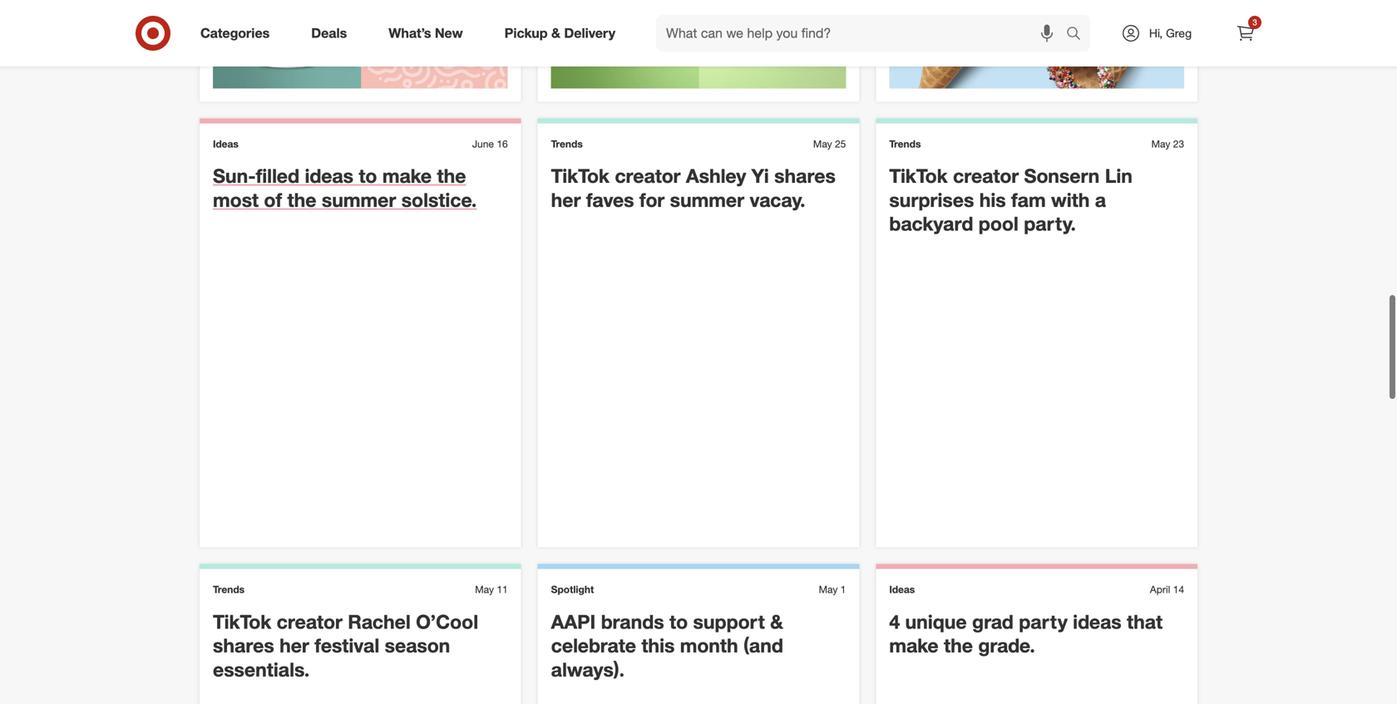 Task type: locate. For each thing, give the bounding box(es) containing it.
1 horizontal spatial ideas
[[1073, 610, 1122, 634]]

hi, greg
[[1150, 26, 1192, 40]]

shares inside "tiktok creator rachel o'cool shares her festival season essentials."
[[213, 634, 274, 658]]

creator inside tiktok creator sonsern lin surprises his fam with a backyard pool party.
[[953, 164, 1019, 188]]

tiktok creator rachel o'cool shares her festival season essentials.
[[213, 610, 479, 682]]

may left the 23
[[1152, 138, 1171, 150]]

0 horizontal spatial her
[[280, 634, 309, 658]]

pickup & delivery link
[[491, 15, 636, 52]]

0 vertical spatial ideas
[[213, 138, 239, 150]]

make down 4
[[890, 634, 939, 658]]

& up '(and'
[[770, 610, 784, 634]]

1
[[841, 584, 846, 596]]

party
[[1019, 610, 1068, 634]]

0 horizontal spatial shares
[[213, 634, 274, 658]]

her up essentials.
[[280, 634, 309, 658]]

0 vertical spatial shares
[[775, 164, 836, 188]]

1 vertical spatial &
[[770, 610, 784, 634]]

creator up for
[[615, 164, 681, 188]]

backyard
[[890, 212, 974, 236]]

rachel
[[348, 610, 411, 634]]

the right of at the left
[[287, 188, 317, 212]]

her for festival
[[280, 634, 309, 658]]

pickup & delivery
[[505, 25, 616, 41]]

her left faves
[[551, 188, 581, 212]]

ideas
[[305, 164, 354, 188], [1073, 610, 1122, 634]]

1 horizontal spatial creator
[[615, 164, 681, 188]]

june 16
[[472, 138, 508, 150]]

ideas
[[213, 138, 239, 150], [890, 584, 915, 596]]

0 vertical spatial to
[[359, 164, 377, 188]]

1 horizontal spatial tiktok
[[551, 164, 610, 188]]

1 horizontal spatial summer
[[670, 188, 745, 212]]

What can we help you find? suggestions appear below search field
[[656, 15, 1071, 52]]

1 summer from the left
[[322, 188, 396, 212]]

may 1
[[819, 584, 846, 596]]

her for faves
[[551, 188, 581, 212]]

faves
[[586, 188, 634, 212]]

make
[[383, 164, 432, 188], [890, 634, 939, 658]]

vacay.
[[750, 188, 806, 212]]

1 vertical spatial her
[[280, 634, 309, 658]]

1 horizontal spatial the
[[437, 164, 466, 188]]

hi,
[[1150, 26, 1163, 40]]

1 horizontal spatial to
[[670, 610, 688, 634]]

celebrate
[[551, 634, 636, 658]]

shares inside tiktok creator ashley yi shares her faves for summer vacay.
[[775, 164, 836, 188]]

shares for tiktok creator ashley yi shares her faves for summer vacay.
[[775, 164, 836, 188]]

ideas left that
[[1073, 610, 1122, 634]]

delivery
[[564, 25, 616, 41]]

may 23
[[1152, 138, 1185, 150]]

1 vertical spatial ideas
[[1073, 610, 1122, 634]]

june
[[472, 138, 494, 150]]

tiktok inside tiktok creator ashley yi shares her faves for summer vacay.
[[551, 164, 610, 188]]

summer vacay essentials for almost any destination (even your backyard.) image
[[213, 0, 508, 89]]

0 vertical spatial ideas
[[305, 164, 354, 188]]

trends for tiktok creator rachel o'cool shares her festival season essentials.
[[213, 584, 245, 596]]

may left 11
[[475, 584, 494, 596]]

creator up his
[[953, 164, 1019, 188]]

0 horizontal spatial trends
[[213, 584, 245, 596]]

tiktok up essentials.
[[213, 610, 271, 634]]

creator for faves
[[615, 164, 681, 188]]

ideas inside sun-filled ideas to make the ﻿most of the summer solstice.
[[305, 164, 354, 188]]

﻿most
[[213, 188, 259, 212]]

0 vertical spatial &
[[552, 25, 561, 41]]

the up the solstice.
[[437, 164, 466, 188]]

1 vertical spatial shares
[[213, 634, 274, 658]]

2 horizontal spatial trends
[[890, 138, 921, 150]]

grade.
[[979, 634, 1036, 658]]

23
[[1174, 138, 1185, 150]]

0 horizontal spatial ideas
[[213, 138, 239, 150]]

shares up vacay.
[[775, 164, 836, 188]]

shares up essentials.
[[213, 634, 274, 658]]

greg
[[1166, 26, 1192, 40]]

tiktok inside "tiktok creator rachel o'cool shares her festival season essentials."
[[213, 610, 271, 634]]

3 link
[[1228, 15, 1265, 52]]

tiktok
[[551, 164, 610, 188], [890, 164, 948, 188], [213, 610, 271, 634]]

1 horizontal spatial make
[[890, 634, 939, 658]]

may for tiktok creator sonsern lin surprises his fam with a backyard pool party.
[[1152, 138, 1171, 150]]

make inside 4 unique grad party ideas that make the grade.
[[890, 634, 939, 658]]

may
[[814, 138, 832, 150], [1152, 138, 1171, 150], [475, 584, 494, 596], [819, 584, 838, 596]]

1 vertical spatial make
[[890, 634, 939, 658]]

summer
[[322, 188, 396, 212], [670, 188, 745, 212]]

tiktok inside tiktok creator sonsern lin surprises his fam with a backyard pool party.
[[890, 164, 948, 188]]

her inside tiktok creator ashley yi shares her faves for summer vacay.
[[551, 188, 581, 212]]

creator inside "tiktok creator rachel o'cool shares her festival season essentials."
[[277, 610, 343, 634]]

creator up the festival on the bottom of page
[[277, 610, 343, 634]]

support
[[693, 610, 765, 634]]

categories
[[200, 25, 270, 41]]

0 horizontal spatial tiktok
[[213, 610, 271, 634]]

1 horizontal spatial shares
[[775, 164, 836, 188]]

1 horizontal spatial &
[[770, 610, 784, 634]]

&
[[552, 25, 561, 41], [770, 610, 784, 634]]

2 horizontal spatial tiktok
[[890, 164, 948, 188]]

tiktok creator ashley yi shares her faves for summer vacay.
[[551, 164, 836, 212]]

ideas up sun-
[[213, 138, 239, 150]]

4
[[890, 610, 900, 634]]

tiktok for tiktok creator rachel o'cool shares her festival season essentials.
[[213, 610, 271, 634]]

shares for tiktok creator rachel o'cool shares her festival season essentials.
[[213, 634, 274, 658]]

may left 1
[[819, 584, 838, 596]]

tiktok for tiktok creator sonsern lin surprises his fam with a backyard pool party.
[[890, 164, 948, 188]]

season
[[385, 634, 450, 658]]

1 horizontal spatial her
[[551, 188, 581, 212]]

make up the solstice.
[[383, 164, 432, 188]]

summer inside tiktok creator ashley yi shares her faves for summer vacay.
[[670, 188, 745, 212]]

2 summer from the left
[[670, 188, 745, 212]]

filled
[[256, 164, 300, 188]]

sun-
[[213, 164, 256, 188]]

creator for festival
[[277, 610, 343, 634]]

her inside "tiktok creator rachel o'cool shares her festival season essentials."
[[280, 634, 309, 658]]

search
[[1059, 27, 1099, 43]]

0 horizontal spatial summer
[[322, 188, 396, 212]]

0 horizontal spatial to
[[359, 164, 377, 188]]

0 horizontal spatial ideas
[[305, 164, 354, 188]]

the down unique
[[944, 634, 973, 658]]

0 horizontal spatial make
[[383, 164, 432, 188]]

0 vertical spatial make
[[383, 164, 432, 188]]

her
[[551, 188, 581, 212], [280, 634, 309, 658]]

shares
[[775, 164, 836, 188], [213, 634, 274, 658]]

16
[[497, 138, 508, 150]]

summer down the ashley
[[670, 188, 745, 212]]

may 11
[[475, 584, 508, 596]]

ideas up 4
[[890, 584, 915, 596]]

yi
[[752, 164, 769, 188]]

creator inside tiktok creator ashley yi shares her faves for summer vacay.
[[615, 164, 681, 188]]

a
[[1095, 188, 1106, 212]]

1 horizontal spatial trends
[[551, 138, 583, 150]]

summer left the solstice.
[[322, 188, 396, 212]]

surprises
[[890, 188, 974, 212]]

to
[[359, 164, 377, 188], [670, 610, 688, 634]]

categories link
[[186, 15, 291, 52]]

1 vertical spatial to
[[670, 610, 688, 634]]

1 vertical spatial the
[[287, 188, 317, 212]]

31 july essentials for easy summer vibin'. image
[[890, 0, 1185, 89]]

trends
[[551, 138, 583, 150], [890, 138, 921, 150], [213, 584, 245, 596]]

2 horizontal spatial creator
[[953, 164, 1019, 188]]

tiktok for tiktok creator ashley yi shares her faves for summer vacay.
[[551, 164, 610, 188]]

1 vertical spatial ideas
[[890, 584, 915, 596]]

tiktok up faves
[[551, 164, 610, 188]]

what's
[[389, 25, 431, 41]]

may left the 25
[[814, 138, 832, 150]]

2 horizontal spatial the
[[944, 634, 973, 658]]

pool
[[979, 212, 1019, 236]]

0 vertical spatial her
[[551, 188, 581, 212]]

2 vertical spatial the
[[944, 634, 973, 658]]

1 horizontal spatial ideas
[[890, 584, 915, 596]]

& right pickup
[[552, 25, 561, 41]]

tiktok up surprises
[[890, 164, 948, 188]]

summer inside sun-filled ideas to make the ﻿most of the summer solstice.
[[322, 188, 396, 212]]

month
[[680, 634, 738, 658]]

creator
[[615, 164, 681, 188], [953, 164, 1019, 188], [277, 610, 343, 634]]

the
[[437, 164, 466, 188], [287, 188, 317, 212], [944, 634, 973, 658]]

0 horizontal spatial creator
[[277, 610, 343, 634]]

festival
[[315, 634, 380, 658]]

ideas right filled
[[305, 164, 354, 188]]



Task type: vqa. For each thing, say whether or not it's contained in the screenshot.
bottom to
yes



Task type: describe. For each thing, give the bounding box(es) containing it.
25
[[835, 138, 846, 150]]

april 14
[[1151, 584, 1185, 596]]

0 horizontal spatial &
[[552, 25, 561, 41]]

his
[[980, 188, 1006, 212]]

may for tiktok creator ashley yi shares her faves for summer vacay.
[[814, 138, 832, 150]]

that
[[1127, 610, 1163, 634]]

must-have gear for your next camping adventure. image
[[551, 0, 846, 89]]

this
[[642, 634, 675, 658]]

ashley
[[686, 164, 746, 188]]

11
[[497, 584, 508, 596]]

o'cool
[[416, 610, 479, 634]]

new
[[435, 25, 463, 41]]

solstice.
[[402, 188, 477, 212]]

14
[[1174, 584, 1185, 596]]

grad
[[973, 610, 1014, 634]]

unique
[[906, 610, 967, 634]]

for
[[640, 188, 665, 212]]

3
[[1253, 17, 1258, 27]]

4 unique grad party ideas that make the grade.
[[890, 610, 1163, 658]]

to inside sun-filled ideas to make the ﻿most of the summer solstice.
[[359, 164, 377, 188]]

0 horizontal spatial the
[[287, 188, 317, 212]]

always).
[[551, 658, 625, 682]]

aapi brands to support & celebrate this month  (and always).
[[551, 610, 784, 682]]

what's new
[[389, 25, 463, 41]]

may for tiktok creator rachel o'cool shares her festival season essentials.
[[475, 584, 494, 596]]

with
[[1052, 188, 1090, 212]]

lin
[[1105, 164, 1133, 188]]

to inside the aapi brands to support & celebrate this month  (and always).
[[670, 610, 688, 634]]

fam
[[1012, 188, 1046, 212]]

trends for tiktok creator sonsern lin surprises his fam with a backyard pool party.
[[890, 138, 921, 150]]

sonsern
[[1025, 164, 1100, 188]]

0 vertical spatial the
[[437, 164, 466, 188]]

& inside the aapi brands to support & celebrate this month  (and always).
[[770, 610, 784, 634]]

creator for fam
[[953, 164, 1019, 188]]

essentials.
[[213, 658, 310, 682]]

pickup
[[505, 25, 548, 41]]

make inside sun-filled ideas to make the ﻿most of the summer solstice.
[[383, 164, 432, 188]]

party.
[[1024, 212, 1076, 236]]

what's new link
[[375, 15, 484, 52]]

april
[[1151, 584, 1171, 596]]

may for aapi brands to support & celebrate this month  (and always).
[[819, 584, 838, 596]]

aapi
[[551, 610, 596, 634]]

(and
[[744, 634, 784, 658]]

deals link
[[297, 15, 368, 52]]

trends for tiktok creator ashley yi shares her faves for summer vacay.
[[551, 138, 583, 150]]

deals
[[311, 25, 347, 41]]

search button
[[1059, 15, 1099, 55]]

the inside 4 unique grad party ideas that make the grade.
[[944, 634, 973, 658]]

ideas for sun-
[[213, 138, 239, 150]]

may 25
[[814, 138, 846, 150]]

brands
[[601, 610, 664, 634]]

ideas inside 4 unique grad party ideas that make the grade.
[[1073, 610, 1122, 634]]

sun-filled ideas to make the ﻿most of the summer solstice.
[[213, 164, 477, 212]]

tiktok creator sonsern lin surprises his fam with a backyard pool party.
[[890, 164, 1133, 236]]

of
[[264, 188, 282, 212]]

ideas for 4
[[890, 584, 915, 596]]

spotlight
[[551, 584, 594, 596]]



